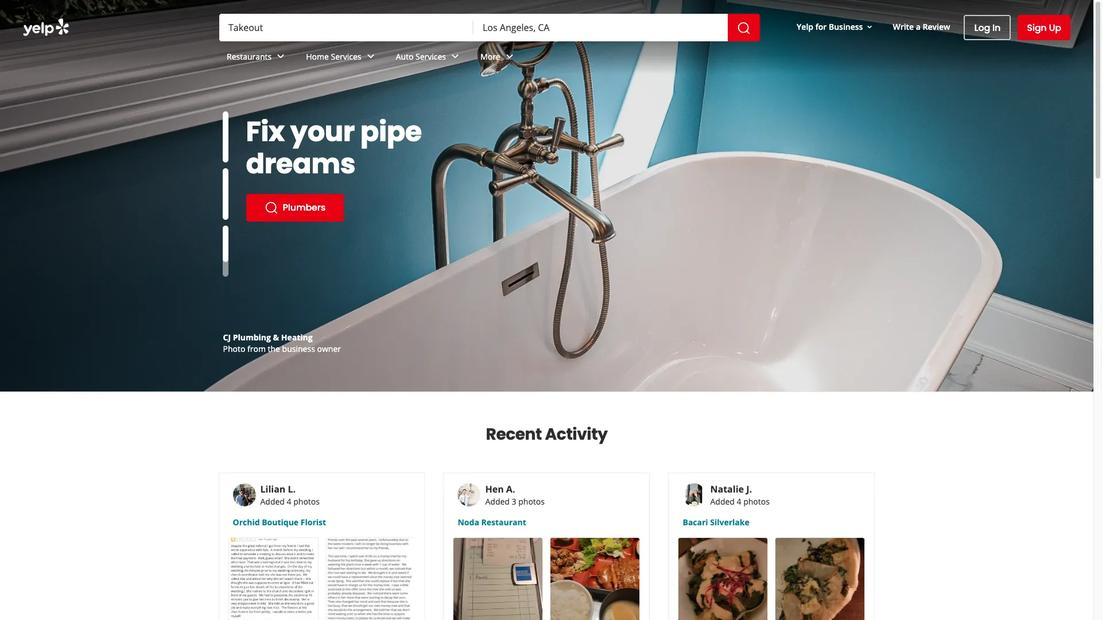 Task type: vqa. For each thing, say whether or not it's contained in the screenshot.
bottom Of
no



Task type: locate. For each thing, give the bounding box(es) containing it.
natalie
[[710, 483, 744, 495]]

1 4 from the left
[[287, 496, 291, 507]]

6 open photo lightbox image from the left
[[776, 538, 865, 620]]

restaurants link
[[218, 41, 297, 75]]

orchid
[[233, 517, 260, 528]]

photos inside the natalie j. added 4 photos
[[744, 496, 770, 507]]

bacari
[[683, 517, 708, 528]]

added down hen a. link
[[485, 496, 510, 507]]

orchid boutique florist
[[233, 517, 326, 528]]

0 horizontal spatial none field
[[228, 21, 464, 34]]

cj
[[223, 332, 231, 343]]

photo of hen a. image
[[458, 483, 481, 506]]

owner
[[317, 343, 341, 354]]

sign
[[1027, 21, 1047, 34]]

services
[[331, 51, 361, 62], [416, 51, 446, 62]]

boutique
[[262, 517, 299, 528]]

4 down l.
[[287, 496, 291, 507]]

restaurant
[[481, 517, 526, 528]]

1 horizontal spatial 4
[[737, 496, 741, 507]]

added inside lilian l. added 4 photos
[[260, 496, 285, 507]]

j.
[[746, 483, 752, 495]]

open photo lightbox image
[[229, 538, 318, 620], [326, 538, 415, 620], [454, 538, 543, 620], [551, 538, 640, 620], [679, 538, 768, 620], [776, 538, 865, 620]]

4
[[287, 496, 291, 507], [737, 496, 741, 507]]

services inside "link"
[[416, 51, 446, 62]]

hen
[[485, 483, 504, 495]]

services for auto services
[[416, 51, 446, 62]]

the
[[268, 343, 280, 354]]

auto
[[396, 51, 414, 62]]

None search field
[[0, 0, 1094, 75]]

none field up home services link
[[228, 21, 464, 34]]

1 open photo lightbox image from the left
[[229, 538, 318, 620]]

none search field inside search field
[[219, 14, 762, 41]]

photo of natalie j. image
[[683, 483, 706, 506]]

photos inside lilian l. added 4 photos
[[293, 496, 320, 507]]

2 added from the left
[[485, 496, 510, 507]]

3 open photo lightbox image from the left
[[454, 538, 543, 620]]

recent
[[486, 423, 542, 445]]

recent activity
[[486, 423, 608, 445]]

24 chevron down v2 image inside more link
[[503, 50, 517, 63]]

2 24 chevron down v2 image from the left
[[448, 50, 462, 63]]

photos for l.
[[293, 496, 320, 507]]

1 horizontal spatial added
[[485, 496, 510, 507]]

2 photos from the left
[[519, 496, 545, 507]]

4 down natalie j. link
[[737, 496, 741, 507]]

silverlake
[[710, 517, 750, 528]]

1 horizontal spatial photos
[[519, 496, 545, 507]]

your
[[290, 113, 355, 151]]

log in
[[975, 21, 1001, 34]]

2 horizontal spatial added
[[710, 496, 735, 507]]

restaurants
[[227, 51, 272, 62]]

cj plumbing & heating link
[[223, 332, 313, 343]]

4 inside the natalie j. added 4 photos
[[737, 496, 741, 507]]

lilian l. link
[[260, 483, 296, 495]]

added for natalie
[[710, 496, 735, 507]]

3
[[512, 496, 516, 507]]

1 services from the left
[[331, 51, 361, 62]]

photos right 3
[[519, 496, 545, 507]]

business categories element
[[218, 41, 1071, 75]]

1 24 chevron down v2 image from the left
[[364, 50, 377, 63]]

24 chevron down v2 image right more
[[503, 50, 517, 63]]

5 open photo lightbox image from the left
[[679, 538, 768, 620]]

natalie j. added 4 photos
[[710, 483, 770, 507]]

1 horizontal spatial 24 chevron down v2 image
[[448, 50, 462, 63]]

added
[[260, 496, 285, 507], [485, 496, 510, 507], [710, 496, 735, 507]]

1 none field from the left
[[228, 21, 464, 34]]

more link
[[471, 41, 526, 75]]

added inside hen a. added 3 photos
[[485, 496, 510, 507]]

photos
[[293, 496, 320, 507], [519, 496, 545, 507], [744, 496, 770, 507]]

1 horizontal spatial services
[[416, 51, 446, 62]]

a.
[[506, 483, 515, 495]]

orchid boutique florist link
[[233, 517, 411, 528]]

photos down j. at the right bottom of the page
[[744, 496, 770, 507]]

added inside the natalie j. added 4 photos
[[710, 496, 735, 507]]

2 horizontal spatial photos
[[744, 496, 770, 507]]

photos down l.
[[293, 496, 320, 507]]

24 chevron down v2 image inside home services link
[[364, 50, 377, 63]]

photos for a.
[[519, 496, 545, 507]]

1 horizontal spatial none field
[[483, 21, 719, 34]]

added down lilian
[[260, 496, 285, 507]]

auto services link
[[387, 41, 471, 75]]

3 photos from the left
[[744, 496, 770, 507]]

plumbers link
[[246, 194, 344, 222]]

2 4 from the left
[[737, 496, 741, 507]]

fix your pipe dreams
[[246, 113, 422, 183]]

services for home services
[[331, 51, 361, 62]]

added down "natalie"
[[710, 496, 735, 507]]

4 for natalie
[[737, 496, 741, 507]]

services right auto
[[416, 51, 446, 62]]

services right home
[[331, 51, 361, 62]]

None field
[[228, 21, 464, 34], [483, 21, 719, 34]]

1 added from the left
[[260, 496, 285, 507]]

0 horizontal spatial services
[[331, 51, 361, 62]]

0 horizontal spatial 4
[[287, 496, 291, 507]]

hen a. link
[[485, 483, 515, 495]]

home services
[[306, 51, 361, 62]]

noda restaurant link
[[458, 517, 636, 528]]

plumbers
[[283, 201, 326, 214]]

0 horizontal spatial photos
[[293, 496, 320, 507]]

4 inside lilian l. added 4 photos
[[287, 496, 291, 507]]

1 photos from the left
[[293, 496, 320, 507]]

write a review
[[893, 21, 950, 32]]

3 added from the left
[[710, 496, 735, 507]]

24 chevron down v2 image right 'auto services'
[[448, 50, 462, 63]]

2 services from the left
[[416, 51, 446, 62]]

0 horizontal spatial added
[[260, 496, 285, 507]]

home
[[306, 51, 329, 62]]

0 horizontal spatial 24 chevron down v2 image
[[364, 50, 377, 63]]

2 horizontal spatial 24 chevron down v2 image
[[503, 50, 517, 63]]

yelp for business
[[797, 21, 863, 32]]

heating
[[281, 332, 313, 343]]

3 24 chevron down v2 image from the left
[[503, 50, 517, 63]]

none field up business categories "element" at the top
[[483, 21, 719, 34]]

3 select slide image from the top
[[222, 212, 228, 263]]

select slide image
[[222, 111, 228, 163], [222, 168, 228, 220], [222, 212, 228, 263]]

2 none field from the left
[[483, 21, 719, 34]]

24 chevron down v2 image inside auto services "link"
[[448, 50, 462, 63]]

photos inside hen a. added 3 photos
[[519, 496, 545, 507]]

24 chevron down v2 image left auto
[[364, 50, 377, 63]]

24 chevron down v2 image
[[364, 50, 377, 63], [448, 50, 462, 63], [503, 50, 517, 63]]

added for lilian
[[260, 496, 285, 507]]

None search field
[[219, 14, 762, 41]]



Task type: describe. For each thing, give the bounding box(es) containing it.
dreams
[[246, 145, 355, 183]]

24 search v2 image
[[264, 201, 278, 215]]

l.
[[288, 483, 296, 495]]

1 select slide image from the top
[[222, 111, 228, 163]]

none field find
[[228, 21, 464, 34]]

write a review link
[[888, 16, 955, 37]]

photos for j.
[[744, 496, 770, 507]]

24 chevron down v2 image
[[274, 50, 288, 63]]

2 select slide image from the top
[[222, 168, 228, 220]]

24 chevron down v2 image for auto services
[[448, 50, 462, 63]]

explore banner section banner
[[0, 0, 1094, 392]]

plumbing
[[233, 332, 271, 343]]

more
[[481, 51, 500, 62]]

for
[[816, 21, 827, 32]]

fix
[[246, 113, 285, 151]]

photo of lilian l. image
[[233, 483, 256, 506]]

added for hen
[[485, 496, 510, 507]]

&
[[273, 332, 279, 343]]

4 open photo lightbox image from the left
[[551, 538, 640, 620]]

4 for lilian
[[287, 496, 291, 507]]

write
[[893, 21, 914, 32]]

bacari silverlake link
[[683, 517, 861, 528]]

hen a. added 3 photos
[[485, 483, 545, 507]]

pipe
[[360, 113, 422, 151]]

log in button
[[964, 15, 1011, 40]]

sign up
[[1027, 21, 1061, 34]]

24 chevron down v2 image for more
[[503, 50, 517, 63]]

florist
[[301, 517, 326, 528]]

explore recent activity section section
[[209, 392, 884, 620]]

none field near
[[483, 21, 719, 34]]

noda
[[458, 517, 479, 528]]

log
[[975, 21, 990, 34]]

review
[[923, 21, 950, 32]]

cj plumbing & heating photo from the business owner
[[223, 332, 341, 354]]

yelp
[[797, 21, 814, 32]]

Find text field
[[228, 21, 464, 34]]

16 chevron down v2 image
[[865, 22, 875, 31]]

search image
[[737, 21, 751, 35]]

none search field containing log in
[[0, 0, 1094, 75]]

noda restaurant
[[458, 517, 526, 528]]

a
[[916, 21, 921, 32]]

2 open photo lightbox image from the left
[[326, 538, 415, 620]]

photo
[[223, 343, 245, 354]]

Near text field
[[483, 21, 719, 34]]

home services link
[[297, 41, 387, 75]]

from
[[247, 343, 266, 354]]

business
[[282, 343, 315, 354]]

24 chevron down v2 image for home services
[[364, 50, 377, 63]]

sign up button
[[1018, 15, 1071, 40]]

auto services
[[396, 51, 446, 62]]

lilian l. added 4 photos
[[260, 483, 320, 507]]

up
[[1049, 21, 1061, 34]]

activity
[[545, 423, 608, 445]]

business
[[829, 21, 863, 32]]

natalie j. link
[[710, 483, 752, 495]]

lilian
[[260, 483, 286, 495]]

in
[[993, 21, 1001, 34]]

bacari silverlake
[[683, 517, 750, 528]]

yelp for business button
[[792, 16, 879, 37]]



